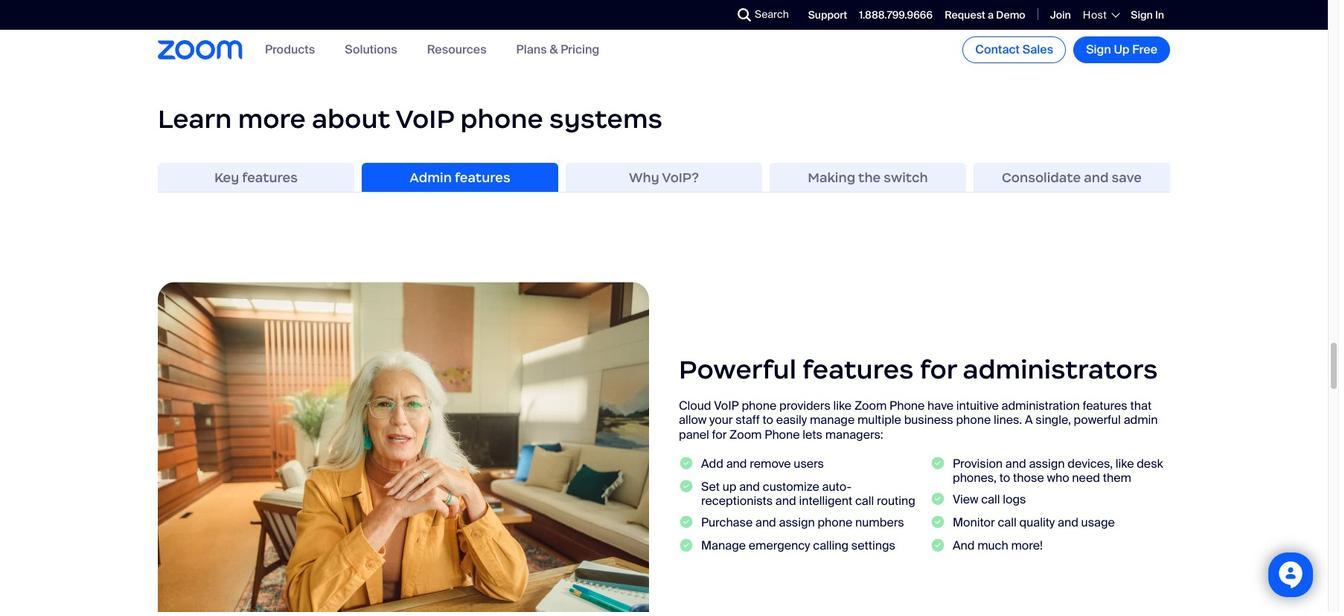 Task type: describe. For each thing, give the bounding box(es) containing it.
provision and assign devices, like desk phones, to those who need them
[[953, 456, 1164, 486]]

request a demo link
[[945, 8, 1026, 21]]

receptionists
[[701, 494, 773, 509]]

solutions button
[[345, 42, 397, 58]]

purchase and assign phone numbers
[[701, 516, 904, 531]]

providers
[[780, 399, 831, 414]]

consolidate and save button
[[974, 163, 1171, 193]]

zoom logo image
[[158, 40, 243, 59]]

need
[[1073, 471, 1101, 486]]

remove
[[750, 456, 791, 472]]

up
[[723, 480, 737, 495]]

sign in link
[[1131, 8, 1165, 21]]

auto-
[[822, 480, 852, 495]]

users
[[794, 456, 824, 472]]

join
[[1050, 8, 1071, 21]]

why voip?
[[629, 170, 699, 186]]

administration
[[1002, 399, 1080, 414]]

about
[[312, 103, 390, 135]]

cloud voip phone providers like zoom phone have intuitive administration features that allow your staff to easily manage multiple business phone lines. a single, powerful admin panel for zoom phone lets managers:
[[679, 399, 1158, 443]]

more!
[[1012, 539, 1043, 554]]

support
[[809, 8, 848, 21]]

1 horizontal spatial zoom
[[855, 399, 887, 414]]

and inside provision and assign devices, like desk phones, to those who need them
[[1006, 456, 1027, 472]]

like for providers
[[834, 399, 852, 414]]

learn
[[158, 103, 232, 135]]

panel
[[679, 427, 710, 443]]

0 vertical spatial voip
[[396, 103, 454, 135]]

add
[[701, 456, 724, 472]]

plans
[[516, 42, 547, 58]]

tabs tab list
[[158, 163, 1171, 193]]

staff
[[736, 413, 760, 429]]

assign for phone
[[779, 516, 815, 531]]

why voip? button
[[566, 163, 763, 193]]

phone up admin features
[[461, 103, 544, 135]]

resources button
[[427, 42, 487, 58]]

consolidate and save
[[1002, 170, 1142, 186]]

intelligent
[[799, 494, 853, 509]]

admin features
[[410, 170, 511, 186]]

systems
[[550, 103, 663, 135]]

features inside cloud voip phone providers like zoom phone have intuitive administration features that allow your staff to easily manage multiple business phone lines. a single, powerful admin panel for zoom phone lets managers:
[[1083, 399, 1128, 414]]

routing
[[877, 494, 916, 509]]

up
[[1114, 42, 1130, 57]]

for inside cloud voip phone providers like zoom phone have intuitive administration features that allow your staff to easily manage multiple business phone lines. a single, powerful admin panel for zoom phone lets managers:
[[712, 427, 727, 443]]

sign for sign in
[[1131, 8, 1153, 21]]

add and remove users
[[701, 456, 824, 472]]

save
[[1112, 170, 1142, 186]]

and up purchase and assign phone numbers
[[776, 494, 797, 509]]

customize
[[763, 480, 820, 495]]

phone left lines.
[[956, 413, 991, 429]]

and up up
[[727, 456, 747, 472]]

multiple
[[858, 413, 902, 429]]

view call logs
[[953, 492, 1026, 508]]

to inside provision and assign devices, like desk phones, to those who need them
[[1000, 471, 1011, 486]]

and much more!
[[953, 539, 1043, 554]]

features for admin
[[455, 170, 511, 186]]

plans & pricing
[[516, 42, 600, 58]]

search image
[[738, 8, 751, 22]]

administrators
[[963, 354, 1158, 386]]

search
[[755, 7, 789, 21]]

features for powerful
[[803, 354, 914, 386]]

to inside cloud voip phone providers like zoom phone have intuitive administration features that allow your staff to easily manage multiple business phone lines. a single, powerful admin panel for zoom phone lets managers:
[[763, 413, 774, 429]]

admin features button
[[362, 163, 558, 193]]

purchase
[[701, 516, 753, 531]]

view
[[953, 492, 979, 508]]

a
[[988, 8, 994, 21]]

join link
[[1050, 8, 1071, 21]]

cloud
[[679, 399, 711, 414]]

host button
[[1083, 8, 1119, 22]]

easily
[[776, 413, 807, 429]]

those
[[1013, 471, 1044, 486]]

call for view
[[982, 492, 1000, 508]]

contact sales
[[976, 42, 1054, 57]]

admin
[[1124, 413, 1158, 429]]

phones,
[[953, 471, 997, 486]]

1.888.799.9666 link
[[860, 8, 933, 21]]

voip inside cloud voip phone providers like zoom phone have intuitive administration features that allow your staff to easily manage multiple business phone lines. a single, powerful admin panel for zoom phone lets managers:
[[714, 399, 739, 414]]

have
[[928, 399, 954, 414]]

managers:
[[826, 427, 884, 443]]

free
[[1133, 42, 1158, 57]]

and right up
[[740, 480, 760, 495]]

set up and customize auto- receptionists and intelligent call routing
[[701, 480, 916, 509]]

key features
[[214, 170, 298, 186]]

set
[[701, 480, 720, 495]]

key
[[214, 170, 239, 186]]

making
[[808, 170, 856, 186]]



Task type: locate. For each thing, give the bounding box(es) containing it.
the
[[859, 170, 881, 186]]

for up have
[[920, 354, 957, 386]]

manage
[[810, 413, 855, 429]]

and
[[953, 539, 975, 554]]

business
[[904, 413, 954, 429]]

intuitive
[[957, 399, 999, 414]]

sign left in at top right
[[1131, 8, 1153, 21]]

1 horizontal spatial phone
[[890, 399, 925, 414]]

contact
[[976, 42, 1020, 57]]

monitor call quality and usage
[[953, 516, 1115, 531]]

sign up free link
[[1074, 36, 1171, 63]]

0 horizontal spatial assign
[[779, 516, 815, 531]]

1 horizontal spatial voip
[[714, 399, 739, 414]]

like
[[834, 399, 852, 414], [1116, 456, 1134, 472]]

0 vertical spatial to
[[763, 413, 774, 429]]

to left those
[[1000, 471, 1011, 486]]

1 vertical spatial voip
[[714, 399, 739, 414]]

features up multiple
[[803, 354, 914, 386]]

pricing
[[561, 42, 600, 58]]

quality
[[1020, 516, 1055, 531]]

single,
[[1036, 413, 1071, 429]]

solutions
[[345, 42, 397, 58]]

making the switch button
[[770, 163, 967, 193]]

1 vertical spatial like
[[1116, 456, 1134, 472]]

request a demo
[[945, 8, 1026, 21]]

devices,
[[1068, 456, 1113, 472]]

much
[[978, 539, 1009, 554]]

0 horizontal spatial zoom
[[730, 427, 762, 443]]

sign in
[[1131, 8, 1165, 21]]

features for key
[[242, 170, 298, 186]]

phone
[[461, 103, 544, 135], [742, 399, 777, 414], [956, 413, 991, 429], [818, 516, 853, 531]]

like up managers:
[[834, 399, 852, 414]]

1 vertical spatial sign
[[1087, 42, 1112, 57]]

features left that
[[1083, 399, 1128, 414]]

host
[[1083, 8, 1108, 22]]

products
[[265, 42, 315, 58]]

phone right your
[[742, 399, 777, 414]]

0 horizontal spatial like
[[834, 399, 852, 414]]

and left save
[[1084, 170, 1109, 186]]

zoom up managers:
[[855, 399, 887, 414]]

provision
[[953, 456, 1003, 472]]

0 vertical spatial assign
[[1029, 456, 1065, 472]]

a
[[1025, 413, 1033, 429]]

support link
[[809, 8, 848, 21]]

0 horizontal spatial to
[[763, 413, 774, 429]]

lets
[[803, 427, 823, 443]]

1.888.799.9666
[[860, 8, 933, 21]]

sign
[[1131, 8, 1153, 21], [1087, 42, 1112, 57]]

powerful
[[679, 354, 797, 386]]

settings
[[852, 539, 896, 554]]

resources
[[427, 42, 487, 58]]

1 horizontal spatial sign
[[1131, 8, 1153, 21]]

powerful features for administrators
[[679, 354, 1158, 386]]

numbers
[[856, 516, 904, 531]]

products button
[[265, 42, 315, 58]]

allow
[[679, 413, 707, 429]]

desk
[[1137, 456, 1164, 472]]

1 horizontal spatial for
[[920, 354, 957, 386]]

lines.
[[994, 413, 1023, 429]]

to
[[763, 413, 774, 429], [1000, 471, 1011, 486]]

monitor
[[953, 516, 995, 531]]

phone up calling
[[818, 516, 853, 531]]

0 vertical spatial for
[[920, 354, 957, 386]]

features right admin
[[455, 170, 511, 186]]

0 vertical spatial like
[[834, 399, 852, 414]]

phone left have
[[890, 399, 925, 414]]

0 vertical spatial zoom
[[855, 399, 887, 414]]

usage
[[1082, 516, 1115, 531]]

0 horizontal spatial sign
[[1087, 42, 1112, 57]]

call down logs
[[998, 516, 1017, 531]]

call inside set up and customize auto- receptionists and intelligent call routing
[[856, 494, 874, 509]]

None search field
[[684, 3, 742, 27]]

them
[[1103, 471, 1132, 486]]

assign left need
[[1029, 456, 1065, 472]]

call up numbers
[[856, 494, 874, 509]]

0 vertical spatial phone
[[890, 399, 925, 414]]

voip right cloud
[[714, 399, 739, 414]]

call left logs
[[982, 492, 1000, 508]]

admin
[[410, 170, 452, 186]]

voip?
[[662, 170, 699, 186]]

making the switch
[[808, 170, 928, 186]]

that
[[1131, 399, 1152, 414]]

phone
[[890, 399, 925, 414], [765, 427, 800, 443]]

assign inside provision and assign devices, like desk phones, to those who need them
[[1029, 456, 1065, 472]]

and
[[1084, 170, 1109, 186], [727, 456, 747, 472], [1006, 456, 1027, 472], [740, 480, 760, 495], [776, 494, 797, 509], [756, 516, 776, 531], [1058, 516, 1079, 531]]

sign left up
[[1087, 42, 1112, 57]]

voip
[[396, 103, 454, 135], [714, 399, 739, 414]]

contact sales link
[[963, 36, 1066, 63]]

assign up manage emergency calling settings
[[779, 516, 815, 531]]

powerful
[[1074, 413, 1121, 429]]

powerful features for administrators image
[[158, 282, 649, 613]]

0 horizontal spatial for
[[712, 427, 727, 443]]

consolidate
[[1002, 170, 1081, 186]]

in
[[1156, 8, 1165, 21]]

1 horizontal spatial to
[[1000, 471, 1011, 486]]

zoom up the add and remove users
[[730, 427, 762, 443]]

1 vertical spatial zoom
[[730, 427, 762, 443]]

0 vertical spatial sign
[[1131, 8, 1153, 21]]

1 vertical spatial to
[[1000, 471, 1011, 486]]

&
[[550, 42, 558, 58]]

like inside cloud voip phone providers like zoom phone have intuitive administration features that allow your staff to easily manage multiple business phone lines. a single, powerful admin panel for zoom phone lets managers:
[[834, 399, 852, 414]]

like for devices,
[[1116, 456, 1134, 472]]

search image
[[738, 8, 751, 22]]

call for monitor
[[998, 516, 1017, 531]]

features right key
[[242, 170, 298, 186]]

and up logs
[[1006, 456, 1027, 472]]

call
[[982, 492, 1000, 508], [856, 494, 874, 509], [998, 516, 1017, 531]]

features
[[242, 170, 298, 186], [455, 170, 511, 186], [803, 354, 914, 386], [1083, 399, 1128, 414]]

1 horizontal spatial like
[[1116, 456, 1134, 472]]

key features button
[[158, 163, 354, 193]]

1 vertical spatial assign
[[779, 516, 815, 531]]

0 horizontal spatial voip
[[396, 103, 454, 135]]

1 vertical spatial for
[[712, 427, 727, 443]]

learn more about voip phone systems
[[158, 103, 663, 135]]

request
[[945, 8, 986, 21]]

sign for sign up free
[[1087, 42, 1112, 57]]

voip up admin
[[396, 103, 454, 135]]

sign up free
[[1087, 42, 1158, 57]]

phone left lets
[[765, 427, 800, 443]]

why
[[629, 170, 660, 186]]

and left usage
[[1058, 516, 1079, 531]]

who
[[1047, 471, 1070, 486]]

to right "staff"
[[763, 413, 774, 429]]

and up emergency
[[756, 516, 776, 531]]

for right panel
[[712, 427, 727, 443]]

like left desk
[[1116, 456, 1134, 472]]

0 horizontal spatial phone
[[765, 427, 800, 443]]

and inside button
[[1084, 170, 1109, 186]]

assign for devices,
[[1029, 456, 1065, 472]]

demo
[[997, 8, 1026, 21]]

1 horizontal spatial assign
[[1029, 456, 1065, 472]]

logs
[[1003, 492, 1026, 508]]

like inside provision and assign devices, like desk phones, to those who need them
[[1116, 456, 1134, 472]]

switch
[[884, 170, 928, 186]]

calling
[[813, 539, 849, 554]]

1 vertical spatial phone
[[765, 427, 800, 443]]

your
[[710, 413, 733, 429]]

emergency
[[749, 539, 811, 554]]



Task type: vqa. For each thing, say whether or not it's contained in the screenshot.
staff at the bottom
yes



